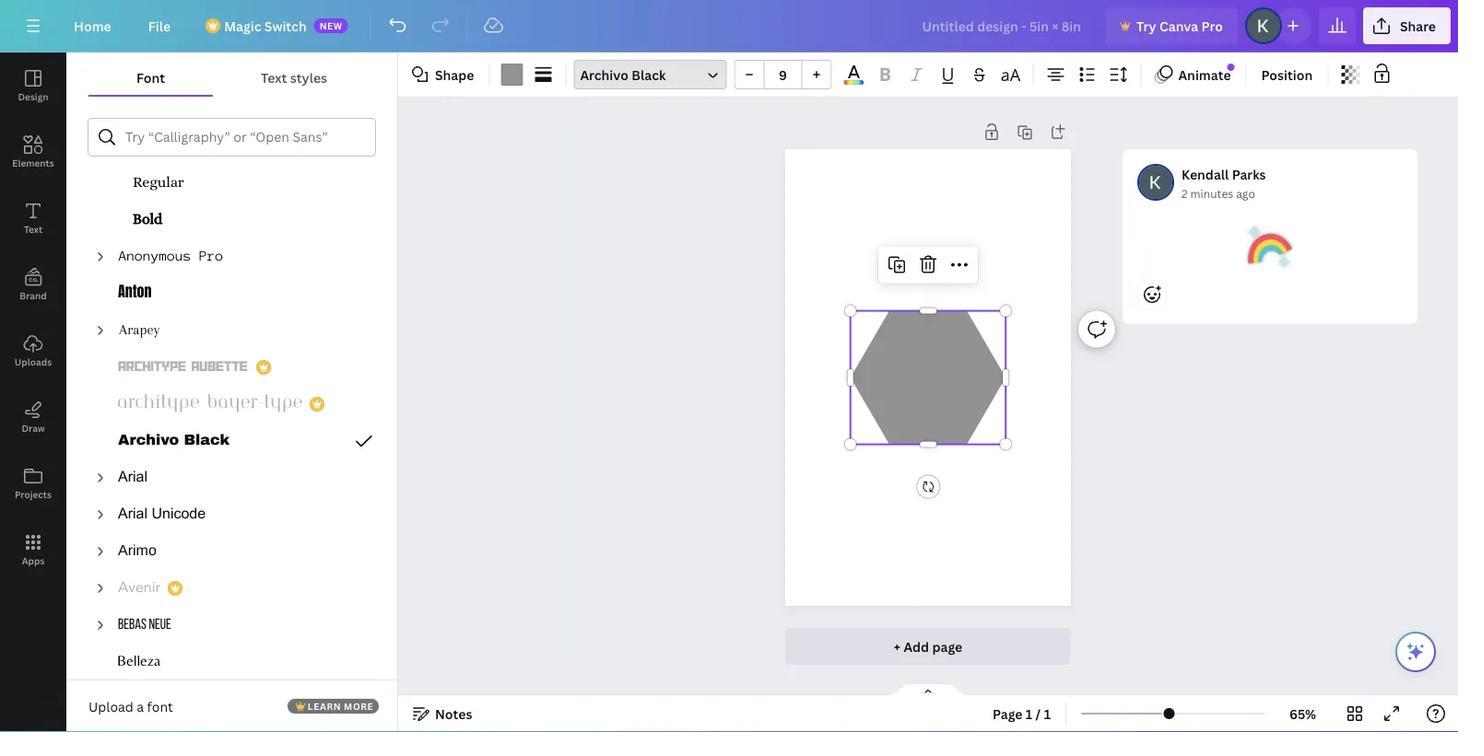Task type: vqa. For each thing, say whether or not it's contained in the screenshot.
file
yes



Task type: describe. For each thing, give the bounding box(es) containing it.
+ add page button
[[785, 629, 1071, 665]]

home
[[74, 17, 111, 35]]

arimo image
[[118, 541, 157, 563]]

animate button
[[1149, 60, 1238, 89]]

minutes
[[1190, 186, 1233, 201]]

new image
[[1227, 64, 1235, 71]]

arial unicode image
[[118, 504, 206, 526]]

page
[[993, 705, 1023, 723]]

file
[[148, 17, 171, 35]]

brand button
[[0, 252, 66, 318]]

anton image
[[118, 283, 151, 305]]

ago
[[1236, 186, 1255, 201]]

elements
[[12, 157, 54, 169]]

canva
[[1159, 17, 1198, 35]]

text styles button
[[213, 60, 375, 95]]

font button
[[88, 60, 213, 95]]

architype bayer-type image
[[118, 394, 302, 416]]

main menu bar
[[0, 0, 1458, 53]]

regular image
[[133, 172, 184, 194]]

text for text
[[24, 223, 43, 235]]

side panel tab list
[[0, 53, 66, 583]]

canva assistant image
[[1405, 641, 1427, 664]]

parks
[[1232, 165, 1266, 183]]

animate
[[1178, 66, 1231, 83]]

a
[[137, 698, 144, 715]]

2 1 from the left
[[1044, 705, 1051, 723]]

learn
[[308, 700, 341, 713]]

65% button
[[1273, 700, 1333, 729]]

font
[[147, 698, 173, 715]]

kendall
[[1182, 165, 1229, 183]]

try
[[1136, 17, 1156, 35]]

upload
[[88, 698, 134, 715]]

projects
[[15, 488, 52, 501]]

archivo black image
[[118, 430, 230, 453]]

/
[[1036, 705, 1041, 723]]

try canva pro button
[[1105, 7, 1238, 44]]

magic switch
[[224, 17, 307, 35]]

elements button
[[0, 119, 66, 185]]

– – number field
[[770, 66, 796, 83]]

black
[[632, 66, 666, 83]]

bold image
[[133, 209, 164, 231]]

draw
[[22, 422, 45, 435]]

share
[[1400, 17, 1436, 35]]

2
[[1182, 186, 1188, 201]]

archivo black button
[[574, 60, 727, 89]]

archivo black
[[580, 66, 666, 83]]

Try "Calligraphy" or "Open Sans" search field
[[125, 120, 363, 155]]

design
[[18, 90, 48, 103]]

font
[[136, 69, 165, 86]]

+
[[894, 638, 901, 656]]

kendall parks 2 minutes ago
[[1182, 165, 1266, 201]]

text styles
[[261, 69, 327, 86]]

arapey image
[[118, 320, 160, 342]]

design button
[[0, 53, 66, 119]]

color range image
[[844, 80, 864, 85]]

share button
[[1363, 7, 1451, 44]]



Task type: locate. For each thing, give the bounding box(es) containing it.
home link
[[59, 7, 126, 44]]

anonymous pro image
[[118, 246, 223, 268]]

text inside button
[[261, 69, 287, 86]]

learn more
[[308, 700, 374, 713]]

1 vertical spatial text
[[24, 223, 43, 235]]

notes button
[[406, 700, 480, 729]]

shape
[[435, 66, 474, 83]]

brand
[[20, 289, 47, 302]]

0 vertical spatial text
[[261, 69, 287, 86]]

position
[[1261, 66, 1313, 83]]

1
[[1026, 705, 1032, 723], [1044, 705, 1051, 723]]

expressing gratitude image
[[1248, 225, 1292, 269]]

projects button
[[0, 451, 66, 517]]

switch
[[264, 17, 307, 35]]

page
[[932, 638, 962, 656]]

apps button
[[0, 517, 66, 583]]

65%
[[1289, 705, 1316, 723]]

uploads button
[[0, 318, 66, 384]]

text up brand button
[[24, 223, 43, 235]]

text button
[[0, 185, 66, 252]]

#919191 image
[[501, 64, 523, 86], [501, 64, 523, 86]]

text for text styles
[[261, 69, 287, 86]]

1 right /
[[1044, 705, 1051, 723]]

notes
[[435, 705, 472, 723]]

show pages image
[[884, 683, 972, 698]]

arial image
[[118, 467, 147, 489]]

+ add page
[[894, 638, 962, 656]]

position button
[[1254, 60, 1320, 89]]

uploads
[[15, 356, 52, 368]]

styles
[[290, 69, 327, 86]]

archivo
[[580, 66, 629, 83]]

more
[[344, 700, 374, 713]]

try canva pro
[[1136, 17, 1223, 35]]

file button
[[133, 7, 185, 44]]

1 horizontal spatial 1
[[1044, 705, 1051, 723]]

apps
[[22, 555, 45, 567]]

add
[[904, 638, 929, 656]]

avenir image
[[118, 578, 160, 600]]

belleza image
[[118, 652, 160, 674]]

1 horizontal spatial text
[[261, 69, 287, 86]]

bebas neue image
[[118, 615, 171, 637]]

0 horizontal spatial 1
[[1026, 705, 1032, 723]]

1 1 from the left
[[1026, 705, 1032, 723]]

text inside button
[[24, 223, 43, 235]]

new
[[319, 19, 343, 32]]

group
[[734, 60, 832, 89]]

kendall parks list
[[1123, 149, 1425, 383]]

text
[[261, 69, 287, 86], [24, 223, 43, 235]]

text left the styles
[[261, 69, 287, 86]]

magic
[[224, 17, 261, 35]]

learn more button
[[287, 700, 379, 714]]

architype aubette image
[[118, 357, 249, 379]]

1 left /
[[1026, 705, 1032, 723]]

pro
[[1201, 17, 1223, 35]]

page 1 / 1
[[993, 705, 1051, 723]]

shape button
[[406, 60, 482, 89]]

Design title text field
[[907, 7, 1098, 44]]

draw button
[[0, 384, 66, 451]]

0 horizontal spatial text
[[24, 223, 43, 235]]

upload a font
[[88, 698, 173, 715]]



